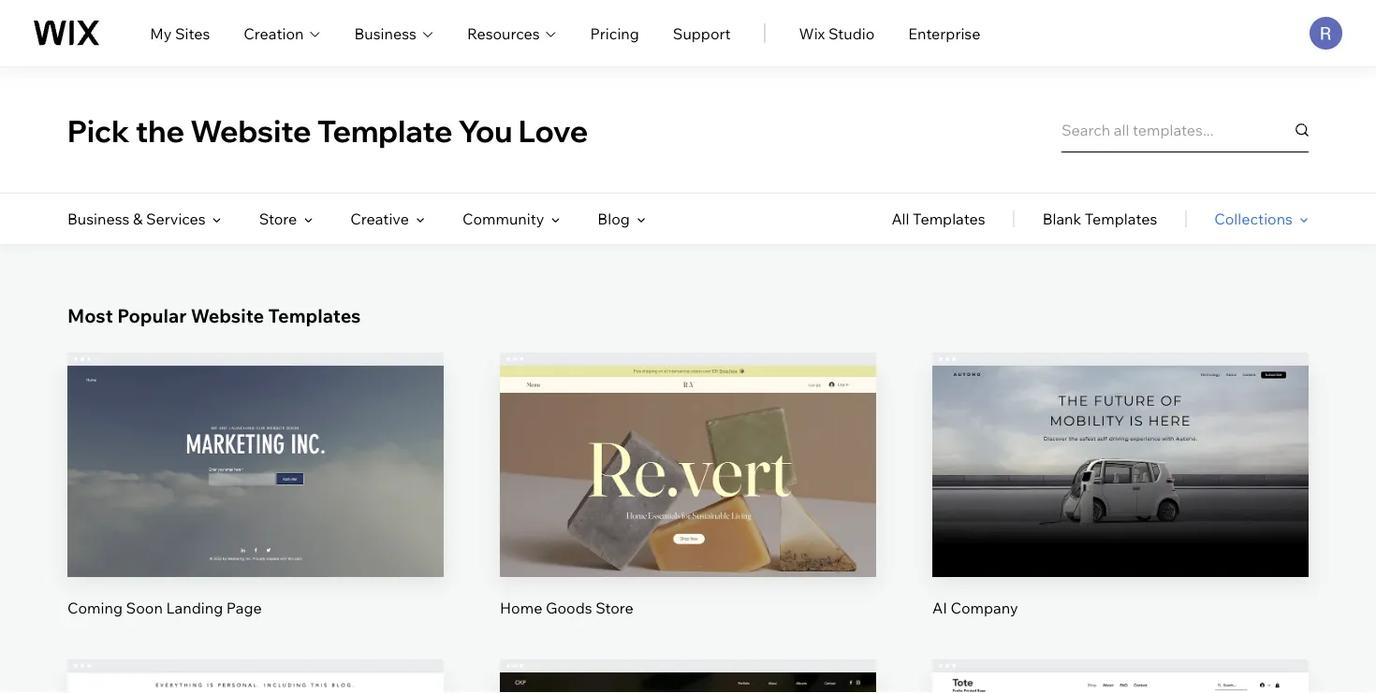 Task type: describe. For each thing, give the bounding box(es) containing it.
pricing
[[590, 24, 639, 43]]

template
[[317, 111, 453, 149]]

&
[[133, 210, 143, 228]]

blank
[[1043, 210, 1082, 228]]

services
[[146, 210, 206, 228]]

my
[[150, 24, 172, 43]]

home
[[500, 599, 542, 618]]

store inside categories by subject element
[[259, 210, 297, 228]]

landing
[[166, 599, 223, 618]]

categories. use the left and right arrow keys to navigate the menu element
[[0, 194, 1376, 244]]

business button
[[354, 22, 433, 44]]

categories by subject element
[[67, 194, 646, 244]]

edit for store
[[674, 435, 702, 453]]

love
[[518, 111, 588, 149]]

edit button inside ai company "group"
[[1076, 421, 1165, 466]]

templates for blank templates
[[1085, 210, 1158, 228]]

most popular website templates - home goods store image
[[500, 366, 876, 578]]

store inside group
[[596, 599, 634, 618]]

home goods store group
[[500, 353, 876, 619]]

goods
[[546, 599, 592, 618]]

most popular website templates - coming soon landing page image
[[67, 366, 444, 578]]

page
[[226, 599, 262, 618]]

collections
[[1215, 210, 1293, 228]]

most popular website templates - personal blog image
[[67, 673, 444, 694]]

wix studio link
[[799, 22, 875, 44]]

edit inside ai company "group"
[[1107, 435, 1135, 453]]

generic categories element
[[892, 194, 1309, 244]]

community
[[462, 210, 544, 228]]

edit for landing
[[242, 435, 270, 453]]

my sites
[[150, 24, 210, 43]]

edit button for landing
[[211, 421, 300, 466]]

pricing link
[[590, 22, 639, 44]]

ai company
[[933, 599, 1018, 618]]

most popular website templates - photographer image
[[500, 673, 876, 694]]

blank templates link
[[1043, 194, 1158, 244]]

website for popular
[[191, 304, 264, 327]]

most popular website templates - ai company image
[[933, 366, 1309, 578]]



Task type: vqa. For each thing, say whether or not it's contained in the screenshot.
1st Edit from the left
yes



Task type: locate. For each thing, give the bounding box(es) containing it.
edit button inside coming soon landing page group
[[211, 421, 300, 466]]

view for landing
[[238, 498, 273, 517]]

all templates
[[892, 210, 986, 228]]

wix studio
[[799, 24, 875, 43]]

coming
[[67, 599, 123, 618]]

2 view button from the left
[[644, 485, 733, 530]]

0 horizontal spatial edit button
[[211, 421, 300, 466]]

most popular website templates
[[67, 304, 361, 327]]

ai company group
[[933, 353, 1309, 619]]

sites
[[175, 24, 210, 43]]

blank templates
[[1043, 210, 1158, 228]]

edit inside home goods store group
[[674, 435, 702, 453]]

view
[[238, 498, 273, 517], [671, 498, 706, 517], [1104, 498, 1138, 517]]

view inside ai company "group"
[[1104, 498, 1138, 517]]

most popular website templates - accessories store image
[[933, 673, 1309, 694]]

resources
[[467, 24, 540, 43]]

edit button
[[211, 421, 300, 466], [644, 421, 733, 466], [1076, 421, 1165, 466]]

2 horizontal spatial edit
[[1107, 435, 1135, 453]]

templates for all templates
[[913, 210, 986, 228]]

0 horizontal spatial edit
[[242, 435, 270, 453]]

1 horizontal spatial business
[[354, 24, 417, 43]]

2 view from the left
[[671, 498, 706, 517]]

edit button for store
[[644, 421, 733, 466]]

3 view from the left
[[1104, 498, 1138, 517]]

business
[[354, 24, 417, 43], [67, 210, 130, 228]]

business & services
[[67, 210, 206, 228]]

creation
[[244, 24, 304, 43]]

2 edit from the left
[[674, 435, 702, 453]]

2 horizontal spatial edit button
[[1076, 421, 1165, 466]]

3 view button from the left
[[1076, 485, 1165, 530]]

creative
[[350, 210, 409, 228]]

pick
[[67, 111, 130, 149]]

website right popular
[[191, 304, 264, 327]]

view button inside home goods store group
[[644, 485, 733, 530]]

profile image image
[[1310, 17, 1343, 50]]

most
[[67, 304, 113, 327]]

1 vertical spatial store
[[596, 599, 634, 618]]

website for the
[[190, 111, 311, 149]]

business for business & services
[[67, 210, 130, 228]]

popular
[[117, 304, 187, 327]]

pick the website template you love
[[67, 111, 588, 149]]

company
[[951, 599, 1018, 618]]

my sites link
[[150, 22, 210, 44]]

view button for landing
[[211, 485, 300, 530]]

0 horizontal spatial business
[[67, 210, 130, 228]]

view button
[[211, 485, 300, 530], [644, 485, 733, 530], [1076, 485, 1165, 530]]

business inside categories by subject element
[[67, 210, 130, 228]]

2 website from the top
[[191, 304, 264, 327]]

view button inside ai company "group"
[[1076, 485, 1165, 530]]

1 edit from the left
[[242, 435, 270, 453]]

templates
[[913, 210, 986, 228], [1085, 210, 1158, 228], [268, 304, 361, 327]]

view button inside coming soon landing page group
[[211, 485, 300, 530]]

business inside popup button
[[354, 24, 417, 43]]

0 horizontal spatial view
[[238, 498, 273, 517]]

2 horizontal spatial view
[[1104, 498, 1138, 517]]

view for store
[[671, 498, 706, 517]]

edit inside coming soon landing page group
[[242, 435, 270, 453]]

Search search field
[[1062, 108, 1309, 153]]

2 horizontal spatial view button
[[1076, 485, 1165, 530]]

1 view button from the left
[[211, 485, 300, 530]]

you
[[459, 111, 513, 149]]

1 horizontal spatial edit
[[674, 435, 702, 453]]

0 vertical spatial website
[[190, 111, 311, 149]]

0 horizontal spatial view button
[[211, 485, 300, 530]]

view inside coming soon landing page group
[[238, 498, 273, 517]]

2 horizontal spatial templates
[[1085, 210, 1158, 228]]

support
[[673, 24, 731, 43]]

3 edit button from the left
[[1076, 421, 1165, 466]]

ai
[[933, 599, 948, 618]]

0 vertical spatial store
[[259, 210, 297, 228]]

edit button inside home goods store group
[[644, 421, 733, 466]]

all templates link
[[892, 194, 986, 244]]

enterprise
[[909, 24, 981, 43]]

1 edit button from the left
[[211, 421, 300, 466]]

support link
[[673, 22, 731, 44]]

store
[[259, 210, 297, 228], [596, 599, 634, 618]]

1 vertical spatial website
[[191, 304, 264, 327]]

enterprise link
[[909, 22, 981, 44]]

1 horizontal spatial templates
[[913, 210, 986, 228]]

view button for store
[[644, 485, 733, 530]]

None search field
[[1062, 108, 1309, 153]]

home goods store
[[500, 599, 634, 618]]

blog
[[598, 210, 630, 228]]

1 horizontal spatial edit button
[[644, 421, 733, 466]]

1 vertical spatial business
[[67, 210, 130, 228]]

0 vertical spatial business
[[354, 24, 417, 43]]

1 view from the left
[[238, 498, 273, 517]]

1 horizontal spatial view button
[[644, 485, 733, 530]]

coming soon landing page group
[[67, 353, 444, 619]]

website
[[190, 111, 311, 149], [191, 304, 264, 327]]

1 horizontal spatial view
[[671, 498, 706, 517]]

1 website from the top
[[190, 111, 311, 149]]

coming soon landing page
[[67, 599, 262, 618]]

soon
[[126, 599, 163, 618]]

3 edit from the left
[[1107, 435, 1135, 453]]

resources button
[[467, 22, 557, 44]]

creation button
[[244, 22, 321, 44]]

wix
[[799, 24, 825, 43]]

the
[[136, 111, 184, 149]]

all
[[892, 210, 910, 228]]

website right the
[[190, 111, 311, 149]]

business for business
[[354, 24, 417, 43]]

2 edit button from the left
[[644, 421, 733, 466]]

studio
[[829, 24, 875, 43]]

view inside home goods store group
[[671, 498, 706, 517]]

0 horizontal spatial store
[[259, 210, 297, 228]]

0 horizontal spatial templates
[[268, 304, 361, 327]]

1 horizontal spatial store
[[596, 599, 634, 618]]

edit
[[242, 435, 270, 453], [674, 435, 702, 453], [1107, 435, 1135, 453]]



